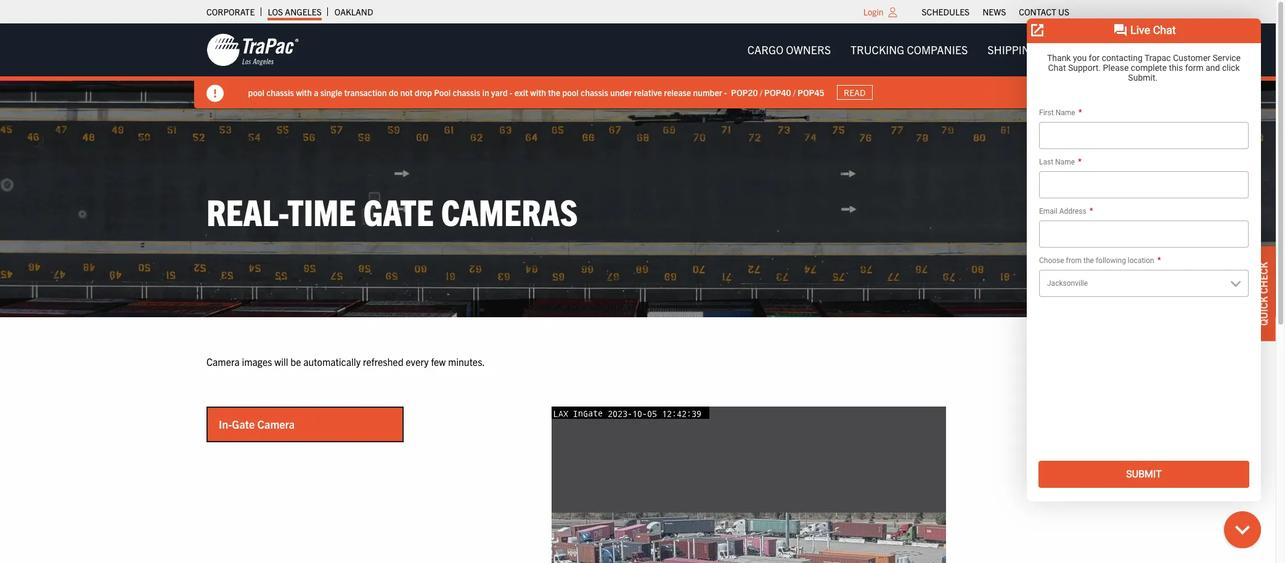 Task type: describe. For each thing, give the bounding box(es) containing it.
trucking companies
[[851, 43, 968, 57]]

oakland link
[[335, 3, 373, 20]]

trucking
[[851, 43, 905, 57]]

relative
[[635, 87, 663, 98]]

drop
[[415, 87, 433, 98]]

in
[[483, 87, 490, 98]]

cameras
[[441, 189, 578, 234]]

news link
[[983, 3, 1006, 20]]

lines
[[1040, 43, 1070, 57]]

0 vertical spatial camera
[[207, 356, 240, 368]]

in-gate camera image
[[552, 407, 946, 564]]

light image
[[889, 7, 897, 17]]

1 pool from the left
[[248, 87, 265, 98]]

contact
[[1019, 6, 1057, 17]]

read
[[844, 87, 866, 98]]

companies
[[907, 43, 968, 57]]

be
[[291, 356, 301, 368]]

menu bar containing schedules
[[916, 3, 1076, 20]]

us
[[1059, 6, 1070, 17]]

1 vertical spatial camera
[[257, 418, 295, 432]]

minutes.
[[448, 356, 485, 368]]

few
[[431, 356, 446, 368]]

in-gate camera link
[[208, 408, 403, 442]]

pool
[[435, 87, 451, 98]]

cargo owners
[[748, 43, 831, 57]]

exit
[[515, 87, 529, 98]]

3 chassis from the left
[[581, 87, 609, 98]]

real-
[[207, 189, 288, 234]]

images
[[242, 356, 272, 368]]

los
[[268, 6, 283, 17]]

0 vertical spatial gate
[[363, 189, 434, 234]]

the
[[549, 87, 561, 98]]

release
[[665, 87, 692, 98]]

los angeles link
[[268, 3, 322, 20]]

1 / from the left
[[760, 87, 763, 98]]

not
[[401, 87, 413, 98]]

banner containing cargo owners
[[0, 23, 1286, 109]]

do
[[389, 87, 399, 98]]

los angeles image
[[207, 33, 299, 67]]

1 with from the left
[[296, 87, 312, 98]]

shipping lines link
[[978, 37, 1080, 62]]

will
[[275, 356, 288, 368]]

in-gate camera
[[219, 418, 295, 432]]

single
[[321, 87, 343, 98]]



Task type: vqa. For each thing, say whether or not it's contained in the screenshot.
rightmost the pool
yes



Task type: locate. For each thing, give the bounding box(es) containing it.
los angeles
[[268, 6, 322, 17]]

in-gate camera main content
[[194, 354, 1082, 564]]

/ left pop40
[[760, 87, 763, 98]]

shipping
[[988, 43, 1038, 57]]

camera left images
[[207, 356, 240, 368]]

login link
[[864, 6, 884, 17]]

pop40
[[765, 87, 792, 98]]

pop20
[[732, 87, 758, 98]]

cargo
[[748, 43, 784, 57]]

contact us
[[1019, 6, 1070, 17]]

check
[[1258, 262, 1270, 294]]

1 horizontal spatial camera
[[257, 418, 295, 432]]

with left a
[[296, 87, 312, 98]]

1 horizontal spatial gate
[[363, 189, 434, 234]]

chassis left "under" on the left top
[[581, 87, 609, 98]]

transaction
[[345, 87, 387, 98]]

number
[[694, 87, 723, 98]]

0 horizontal spatial with
[[296, 87, 312, 98]]

0 horizontal spatial camera
[[207, 356, 240, 368]]

schedules
[[922, 6, 970, 17]]

0 vertical spatial menu bar
[[916, 3, 1076, 20]]

1 horizontal spatial pool
[[563, 87, 579, 98]]

automatically
[[304, 356, 361, 368]]

- left exit
[[510, 87, 513, 98]]

0 horizontal spatial -
[[510, 87, 513, 98]]

yard
[[492, 87, 508, 98]]

0 horizontal spatial pool
[[248, 87, 265, 98]]

oakland
[[335, 6, 373, 17]]

1 horizontal spatial chassis
[[453, 87, 481, 98]]

2 - from the left
[[725, 87, 728, 98]]

banner
[[0, 23, 1286, 109]]

pool right the
[[563, 87, 579, 98]]

menu bar containing cargo owners
[[738, 37, 1080, 62]]

pool chassis with a single transaction  do not drop pool chassis in yard -  exit with the pool chassis under relative release number -  pop20 / pop40 / pop45
[[248, 87, 825, 98]]

solid image
[[207, 85, 224, 102]]

pop45
[[798, 87, 825, 98]]

with
[[296, 87, 312, 98], [531, 87, 547, 98]]

real-time gate cameras
[[207, 189, 578, 234]]

owners
[[786, 43, 831, 57]]

with left the
[[531, 87, 547, 98]]

1 horizontal spatial -
[[725, 87, 728, 98]]

camera images will be automatically refreshed every few minutes.
[[207, 356, 485, 368]]

login
[[864, 6, 884, 17]]

- right number
[[725, 87, 728, 98]]

2 / from the left
[[794, 87, 796, 98]]

/ left pop45
[[794, 87, 796, 98]]

cargo owners link
[[738, 37, 841, 62]]

menu bar down light icon
[[738, 37, 1080, 62]]

2 chassis from the left
[[453, 87, 481, 98]]

corporate link
[[207, 3, 255, 20]]

angeles
[[285, 6, 322, 17]]

in-
[[219, 418, 232, 432]]

/
[[760, 87, 763, 98], [794, 87, 796, 98]]

2 pool from the left
[[563, 87, 579, 98]]

quick
[[1258, 296, 1270, 326]]

-
[[510, 87, 513, 98], [725, 87, 728, 98]]

trucking companies link
[[841, 37, 978, 62]]

time
[[288, 189, 356, 234]]

pool right solid icon
[[248, 87, 265, 98]]

0 horizontal spatial gate
[[232, 418, 255, 432]]

gate
[[363, 189, 434, 234], [232, 418, 255, 432]]

1 chassis from the left
[[267, 87, 294, 98]]

every
[[406, 356, 429, 368]]

shipping lines
[[988, 43, 1070, 57]]

menu bar
[[916, 3, 1076, 20], [738, 37, 1080, 62]]

0 horizontal spatial /
[[760, 87, 763, 98]]

chassis left a
[[267, 87, 294, 98]]

2 with from the left
[[531, 87, 547, 98]]

quick check
[[1258, 262, 1270, 326]]

chassis
[[267, 87, 294, 98], [453, 87, 481, 98], [581, 87, 609, 98]]

1 horizontal spatial /
[[794, 87, 796, 98]]

2 horizontal spatial chassis
[[581, 87, 609, 98]]

1 horizontal spatial with
[[531, 87, 547, 98]]

gate inside in-gate camera link
[[232, 418, 255, 432]]

1 vertical spatial gate
[[232, 418, 255, 432]]

camera right "in-"
[[257, 418, 295, 432]]

schedules link
[[922, 3, 970, 20]]

quick check link
[[1252, 247, 1276, 341]]

0 horizontal spatial chassis
[[267, 87, 294, 98]]

menu bar up shipping
[[916, 3, 1076, 20]]

camera
[[207, 356, 240, 368], [257, 418, 295, 432]]

pool
[[248, 87, 265, 98], [563, 87, 579, 98]]

contact us link
[[1019, 3, 1070, 20]]

news
[[983, 6, 1006, 17]]

under
[[611, 87, 633, 98]]

corporate
[[207, 6, 255, 17]]

a
[[314, 87, 319, 98]]

1 vertical spatial menu bar
[[738, 37, 1080, 62]]

read link
[[837, 85, 873, 100]]

1 - from the left
[[510, 87, 513, 98]]

chassis left in
[[453, 87, 481, 98]]

refreshed
[[363, 356, 404, 368]]



